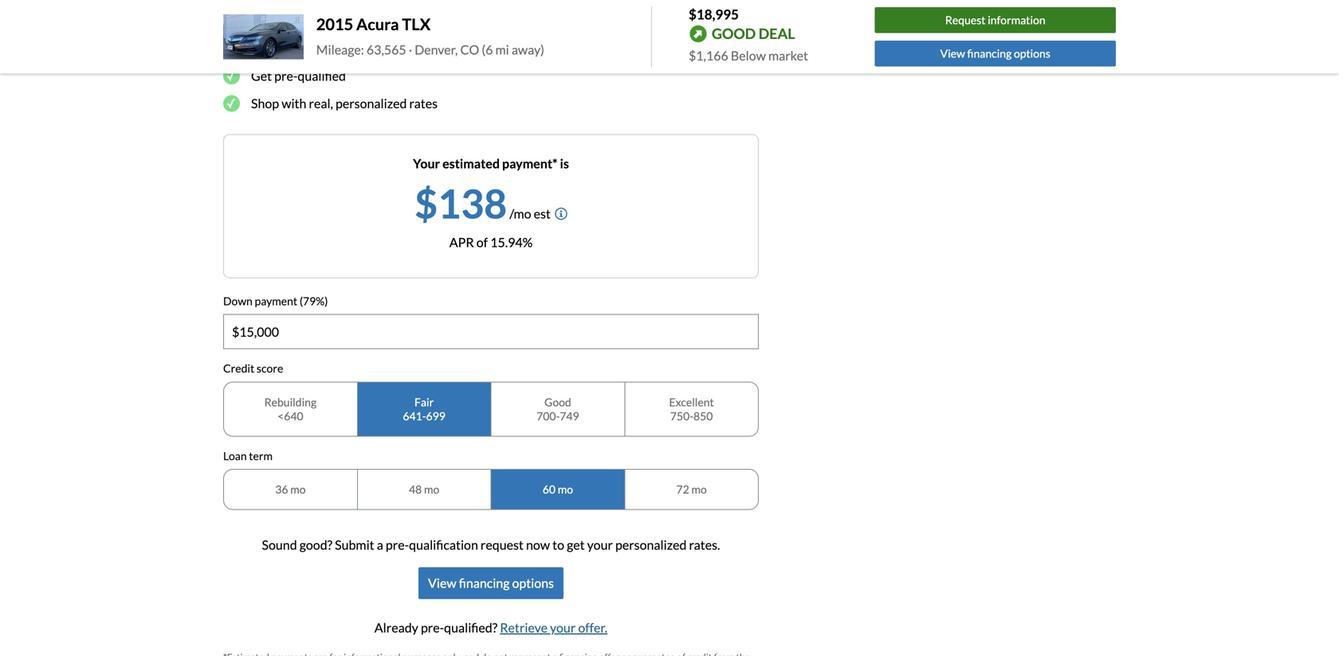 Task type: describe. For each thing, give the bounding box(es) containing it.
<640
[[277, 410, 303, 423]]

fair 641-699
[[403, 396, 446, 423]]

36 mo
[[275, 483, 306, 497]]

apr
[[449, 235, 474, 250]]

0 vertical spatial view financing options
[[940, 47, 1051, 60]]

score
[[257, 362, 283, 375]]

your estimated payment* is
[[413, 156, 569, 171]]

good
[[712, 25, 756, 42]]

mo for 72 mo
[[691, 483, 707, 497]]

0 vertical spatial payment
[[331, 40, 380, 56]]

to
[[552, 538, 564, 553]]

1 vertical spatial view financing options button
[[418, 568, 564, 600]]

$18,995
[[689, 6, 739, 22]]

request information
[[945, 13, 1046, 27]]

below
[[731, 48, 766, 63]]

good?
[[299, 538, 332, 553]]

offer.
[[578, 621, 608, 636]]

1 horizontal spatial pre-
[[386, 538, 409, 553]]

2015 acura tlx mileage: 63,565 · denver, co (6 mi away)
[[316, 15, 544, 57]]

mileage:
[[316, 42, 364, 57]]

with
[[282, 95, 306, 111]]

away)
[[512, 42, 544, 57]]

of
[[476, 235, 488, 250]]

information
[[988, 13, 1046, 27]]

apr of 15.94%
[[449, 235, 533, 250]]

already pre-qualified? retrieve your offer.
[[374, 621, 608, 636]]

1 horizontal spatial your
[[550, 621, 576, 636]]

acura
[[356, 15, 399, 34]]

2015
[[316, 15, 353, 34]]

$138
[[415, 179, 507, 227]]

credit score
[[223, 362, 283, 375]]

co
[[460, 42, 479, 57]]

48
[[409, 483, 422, 497]]

0 horizontal spatial view
[[428, 576, 456, 592]]

36
[[275, 483, 288, 497]]

already
[[374, 621, 418, 636]]

credit
[[223, 362, 254, 375]]

good deal
[[712, 25, 795, 42]]

request
[[481, 538, 524, 553]]

2015 acura tlx image
[[223, 14, 304, 60]]

699
[[426, 410, 446, 423]]

denver,
[[415, 42, 458, 57]]

fair
[[414, 396, 434, 409]]

0 horizontal spatial options
[[512, 576, 554, 592]]

0 horizontal spatial view financing options
[[428, 576, 554, 592]]

real,
[[309, 95, 333, 111]]

loan
[[223, 449, 247, 463]]

750-
[[670, 410, 694, 423]]

1 horizontal spatial personalized
[[615, 538, 687, 553]]

excellent 750-850
[[669, 396, 714, 423]]

qualification
[[409, 538, 478, 553]]

sound good? submit a pre-qualification request now to get your personalized rates.
[[262, 538, 720, 553]]

est
[[534, 206, 551, 221]]

rebuilding
[[264, 396, 317, 409]]

sound
[[262, 538, 297, 553]]

mi
[[495, 42, 509, 57]]

/mo
[[510, 206, 531, 221]]

749
[[560, 410, 579, 423]]

1 horizontal spatial financing
[[967, 47, 1012, 60]]

72
[[676, 483, 689, 497]]

estimate
[[251, 40, 300, 56]]

qualified
[[298, 68, 346, 84]]

(6
[[482, 42, 493, 57]]

700-
[[537, 410, 560, 423]]

60
[[543, 483, 556, 497]]

loan term
[[223, 449, 273, 463]]



Task type: vqa. For each thing, say whether or not it's contained in the screenshot.
for in the Used Cars for Under $4,000 (with Photos)
no



Task type: locate. For each thing, give the bounding box(es) containing it.
pre- for already
[[421, 621, 444, 636]]

0 vertical spatial personalized
[[336, 95, 407, 111]]

payment*
[[502, 156, 558, 171]]

2 horizontal spatial pre-
[[421, 621, 444, 636]]

60 mo
[[543, 483, 573, 497]]

qualified?
[[444, 621, 497, 636]]

72 mo
[[676, 483, 707, 497]]

$1,166
[[689, 48, 728, 63]]

personalized
[[336, 95, 407, 111], [615, 538, 687, 553]]

1 mo from the left
[[290, 483, 306, 497]]

pre- for get
[[274, 68, 298, 84]]

view financing options down sound good? submit a pre-qualification request now to get your personalized rates.
[[428, 576, 554, 592]]

good
[[544, 396, 571, 409]]

mo
[[290, 483, 306, 497], [424, 483, 439, 497], [558, 483, 573, 497], [691, 483, 707, 497]]

get
[[251, 68, 272, 84]]

good 700-749
[[537, 396, 579, 423]]

2 vertical spatial pre-
[[421, 621, 444, 636]]

view financing options button down sound good? submit a pre-qualification request now to get your personalized rates.
[[418, 568, 564, 600]]

get
[[567, 538, 585, 553]]

mo right 60
[[558, 483, 573, 497]]

financing down sound good? submit a pre-qualification request now to get your personalized rates.
[[459, 576, 510, 592]]

submit
[[335, 538, 374, 553]]

a
[[377, 538, 383, 553]]

1 vertical spatial pre-
[[386, 538, 409, 553]]

view
[[940, 47, 965, 60], [428, 576, 456, 592]]

payment down the 2015
[[331, 40, 380, 56]]

0 vertical spatial pre-
[[274, 68, 298, 84]]

rates.
[[689, 538, 720, 553]]

0 horizontal spatial payment
[[255, 294, 297, 308]]

mo right 72
[[691, 483, 707, 497]]

your left offer.
[[550, 621, 576, 636]]

1 horizontal spatial options
[[1014, 47, 1051, 60]]

shop with real, personalized rates
[[251, 95, 438, 111]]

financing down request information button
[[967, 47, 1012, 60]]

·
[[409, 42, 412, 57]]

0 horizontal spatial pre-
[[274, 68, 298, 84]]

0 horizontal spatial personalized
[[336, 95, 407, 111]]

your
[[303, 40, 329, 56], [587, 538, 613, 553], [550, 621, 576, 636]]

view financing options button
[[875, 41, 1116, 67], [418, 568, 564, 600]]

641-
[[403, 410, 426, 423]]

2 vertical spatial your
[[550, 621, 576, 636]]

pre- right already
[[421, 621, 444, 636]]

request information button
[[875, 7, 1116, 33]]

1 vertical spatial options
[[512, 576, 554, 592]]

Down payment (79%) text field
[[224, 315, 758, 349]]

0 vertical spatial view financing options button
[[875, 41, 1116, 67]]

down payment (79%)
[[223, 294, 328, 308]]

options
[[1014, 47, 1051, 60], [512, 576, 554, 592]]

deal
[[759, 25, 795, 42]]

3 mo from the left
[[558, 483, 573, 497]]

financing
[[967, 47, 1012, 60], [459, 576, 510, 592]]

mo for 36 mo
[[290, 483, 306, 497]]

63,565
[[367, 42, 406, 57]]

mo for 48 mo
[[424, 483, 439, 497]]

options down now
[[512, 576, 554, 592]]

1 vertical spatial view
[[428, 576, 456, 592]]

estimated
[[443, 156, 500, 171]]

0 horizontal spatial view financing options button
[[418, 568, 564, 600]]

your
[[413, 156, 440, 171]]

market
[[768, 48, 808, 63]]

0 horizontal spatial financing
[[459, 576, 510, 592]]

excellent
[[669, 396, 714, 409]]

request
[[945, 13, 986, 27]]

pre- right a at the bottom of the page
[[386, 538, 409, 553]]

view down request
[[940, 47, 965, 60]]

15.94%
[[490, 235, 533, 250]]

now
[[526, 538, 550, 553]]

view financing options down request information button
[[940, 47, 1051, 60]]

view financing options button down request information button
[[875, 41, 1116, 67]]

your up qualified
[[303, 40, 329, 56]]

0 horizontal spatial your
[[303, 40, 329, 56]]

$1,166 below market
[[689, 48, 808, 63]]

mo right 36
[[290, 483, 306, 497]]

personalized left rates.
[[615, 538, 687, 553]]

rebuilding <640
[[264, 396, 317, 423]]

personalized right real,
[[336, 95, 407, 111]]

view down the qualification in the left bottom of the page
[[428, 576, 456, 592]]

your right get
[[587, 538, 613, 553]]

tlx
[[402, 15, 431, 34]]

info circle image
[[555, 207, 567, 220]]

2 horizontal spatial your
[[587, 538, 613, 553]]

pre-
[[274, 68, 298, 84], [386, 538, 409, 553], [421, 621, 444, 636]]

0 vertical spatial financing
[[967, 47, 1012, 60]]

mo for 60 mo
[[558, 483, 573, 497]]

is
[[560, 156, 569, 171]]

options down information
[[1014, 47, 1051, 60]]

term
[[249, 449, 273, 463]]

0 vertical spatial options
[[1014, 47, 1051, 60]]

$138 /mo est
[[415, 179, 551, 227]]

48 mo
[[409, 483, 439, 497]]

down
[[223, 294, 253, 308]]

0 vertical spatial your
[[303, 40, 329, 56]]

0 vertical spatial view
[[940, 47, 965, 60]]

1 horizontal spatial view financing options button
[[875, 41, 1116, 67]]

pre- right get
[[274, 68, 298, 84]]

850
[[694, 410, 713, 423]]

1 vertical spatial view financing options
[[428, 576, 554, 592]]

retrieve
[[500, 621, 548, 636]]

1 vertical spatial personalized
[[615, 538, 687, 553]]

(79%)
[[300, 294, 328, 308]]

get pre-qualified
[[251, 68, 346, 84]]

payment left (79%)
[[255, 294, 297, 308]]

4 mo from the left
[[691, 483, 707, 497]]

2 mo from the left
[[424, 483, 439, 497]]

retrieve your offer. link
[[500, 621, 608, 636]]

payment
[[331, 40, 380, 56], [255, 294, 297, 308]]

1 vertical spatial financing
[[459, 576, 510, 592]]

rates
[[409, 95, 438, 111]]

estimate your payment
[[251, 40, 380, 56]]

mo right the 48
[[424, 483, 439, 497]]

1 horizontal spatial view financing options
[[940, 47, 1051, 60]]

1 horizontal spatial payment
[[331, 40, 380, 56]]

1 vertical spatial payment
[[255, 294, 297, 308]]

1 vertical spatial your
[[587, 538, 613, 553]]

1 horizontal spatial view
[[940, 47, 965, 60]]

shop
[[251, 95, 279, 111]]



